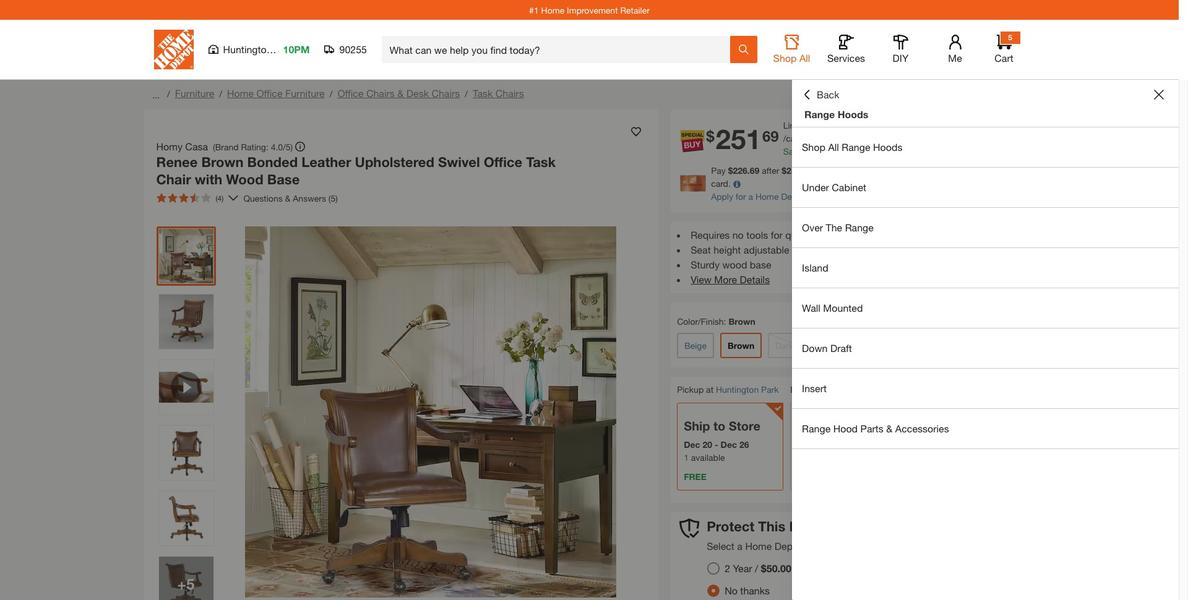 Task type: vqa. For each thing, say whether or not it's contained in the screenshot.
Systems in the Closet Storage Systems
no



Task type: describe. For each thing, give the bounding box(es) containing it.
easy
[[832, 229, 852, 241]]

me
[[948, 52, 962, 64]]

base
[[750, 259, 771, 270]]

details
[[740, 274, 770, 285]]

more
[[714, 274, 737, 285]]

office chairs & desk chairs link
[[337, 87, 460, 99]]

free
[[684, 471, 706, 482]]

homy
[[156, 140, 182, 152]]

diy
[[893, 52, 909, 64]]

color/finish : brown
[[677, 316, 755, 327]]

apply for a home depot consumer card link
[[711, 191, 869, 202]]

brown button
[[720, 333, 762, 358]]

brown inside brown button
[[728, 340, 754, 351]]

range up friday,
[[802, 423, 831, 434]]

questions
[[243, 193, 283, 203]]

wood
[[722, 259, 747, 270]]

requires no tools for quick and easy assembly seat height adjustable sturdy wood base view more details
[[691, 229, 897, 285]]

...
[[152, 89, 160, 100]]

25 inside the limit 20 per order /carton $ 411 . 94 save $ 160 . 25 ( 39 %)
[[827, 146, 836, 157]]

(4) button
[[151, 188, 229, 208]]

1 chairs from the left
[[366, 87, 395, 99]]

adjustable
[[744, 244, 789, 256]]

2 chairs from the left
[[432, 87, 460, 99]]

$ 251 69
[[706, 123, 779, 156]]

shop all range hoods link
[[792, 127, 1179, 167]]

0 vertical spatial .
[[832, 133, 835, 144]]

ship
[[684, 419, 710, 433]]

under
[[802, 181, 829, 193]]

/ inside option group
[[755, 563, 758, 574]]

down draft
[[802, 342, 852, 354]]

home inside ... / furniture / home office furniture / office chairs & desk chairs / task chairs
[[227, 87, 254, 99]]

a inside your total qualifying purchase upon opening a new card.
[[990, 165, 995, 176]]

retailer
[[620, 5, 650, 15]]

no thanks
[[725, 585, 770, 597]]

available
[[691, 452, 725, 463]]

mounted
[[823, 302, 863, 314]]

411
[[818, 133, 832, 144]]

(5)
[[328, 193, 338, 203]]

off
[[799, 165, 816, 176]]

#1
[[529, 5, 539, 15]]

3 chairs from the left
[[495, 87, 524, 99]]

per
[[816, 120, 829, 131]]

new
[[997, 165, 1013, 176]]

251
[[716, 123, 761, 156]]

shop all range hoods
[[802, 141, 902, 153]]

quick
[[785, 229, 810, 241]]

cart 5
[[995, 33, 1013, 64]]

1 horizontal spatial office
[[337, 87, 364, 99]]

wood
[[226, 171, 263, 187]]

huntington park
[[223, 43, 295, 55]]

draft
[[830, 342, 852, 354]]

delivery
[[797, 419, 845, 433]]

all for shop all
[[799, 52, 810, 64]]

task inside renee brown bonded leather upholstered swivel office task chair with wood base
[[526, 154, 556, 170]]

range right the
[[845, 222, 874, 233]]

protect
[[707, 518, 754, 535]]

26
[[739, 439, 749, 450]]

beige button
[[677, 333, 714, 358]]

#1 home improvement retailer
[[529, 5, 650, 15]]

(4) link
[[151, 188, 238, 208]]

office inside renee brown bonded leather upholstered swivel office task chair with wood base
[[484, 154, 522, 170]]

the
[[826, 222, 842, 233]]

range down back button
[[804, 108, 835, 120]]

home inside protect this item select a home depot protection plan by allstate for:
[[745, 540, 772, 552]]

consumer
[[807, 191, 847, 202]]

protect this item select a home depot protection plan by allstate for:
[[707, 518, 938, 552]]

brown inside renee brown bonded leather upholstered swivel office task chair with wood base
[[201, 154, 243, 170]]

and
[[812, 229, 829, 241]]

$ inside $ 251 69
[[706, 128, 714, 145]]

bonded
[[247, 154, 298, 170]]

/5)
[[283, 141, 293, 152]]

1 horizontal spatial park
[[761, 384, 779, 395]]

task inside ... / furniture / home office furniture / office chairs & desk chairs / task chairs
[[473, 87, 493, 99]]

cabinet
[[832, 181, 866, 193]]

:
[[724, 316, 726, 327]]

upholstered
[[355, 154, 434, 170]]

brown homy casa task chairs renee 4f.3 image
[[159, 491, 213, 546]]

by
[[875, 540, 886, 552]]

wall mounted link
[[792, 288, 1179, 328]]

(
[[839, 146, 841, 157]]

menu containing shop all range hoods
[[792, 127, 1179, 449]]

after
[[762, 165, 779, 176]]

casa
[[185, 140, 208, 152]]

hood
[[833, 423, 858, 434]]

ship to store dec 20 - dec 26 1 available
[[684, 419, 760, 463]]

thanks
[[740, 585, 770, 597]]

range hoods
[[804, 108, 868, 120]]

back button
[[802, 88, 839, 101]]

/ left task chairs link
[[465, 88, 468, 99]]

shop for shop all
[[773, 52, 797, 64]]

home down 'after'
[[756, 191, 779, 202]]

$50.00
[[761, 563, 791, 574]]

for inside requires no tools for quick and easy assembly seat height adjustable sturdy wood base view more details
[[771, 229, 783, 241]]

pickup
[[677, 384, 704, 395]]

/ right furniture "link"
[[219, 88, 222, 99]]

1 vertical spatial brown
[[729, 316, 755, 327]]

1 vertical spatial a
[[748, 191, 753, 202]]

160
[[810, 146, 824, 157]]

pay
[[711, 165, 726, 176]]

/ right the ... 'button'
[[167, 88, 170, 99]]

view more details link
[[691, 274, 770, 285]]

questions & answers (5)
[[243, 193, 338, 203]]

friday,
[[797, 439, 825, 450]]

1 vertical spatial &
[[285, 193, 290, 203]]

over the range
[[802, 222, 874, 233]]

limit
[[783, 120, 802, 131]]

island link
[[792, 248, 1179, 288]]

shop for shop all range hoods
[[802, 141, 825, 153]]

2 dec from the left
[[721, 439, 737, 450]]

0 vertical spatial depot
[[781, 191, 805, 202]]

brown homy casa task chairs renee c3.2 image
[[159, 426, 213, 480]]

0 horizontal spatial 25
[[787, 165, 796, 176]]

brown homy casa task chairs renee 64.0 image
[[159, 229, 213, 283]]

2 year / $50.00
[[725, 563, 791, 574]]

me button
[[935, 35, 975, 64]]

item
[[789, 518, 818, 535]]

depot inside protect this item select a home depot protection plan by allstate for:
[[775, 540, 802, 552]]

leather
[[301, 154, 351, 170]]

What can we help you find today? search field
[[390, 37, 729, 62]]

2 horizontal spatial &
[[886, 423, 893, 434]]



Task type: locate. For each thing, give the bounding box(es) containing it.
1 horizontal spatial .
[[832, 133, 835, 144]]

0 horizontal spatial dec
[[684, 439, 700, 450]]

2 furniture from the left
[[285, 87, 325, 99]]

beige
[[684, 340, 707, 351]]

furniture
[[175, 87, 214, 99], [285, 87, 325, 99]]

pickup at huntington park
[[677, 384, 779, 395]]

to right insert
[[831, 384, 839, 395]]

20 left -
[[703, 439, 712, 450]]

0 horizontal spatial for
[[736, 191, 746, 202]]

& down base
[[285, 193, 290, 203]]

no
[[725, 585, 738, 597]]

1 horizontal spatial dec
[[721, 439, 737, 450]]

park
[[275, 43, 295, 55], [761, 384, 779, 395]]

0 horizontal spatial office
[[256, 87, 283, 99]]

a
[[990, 165, 995, 176], [748, 191, 753, 202], [737, 540, 743, 552]]

2 horizontal spatial dec
[[827, 439, 844, 450]]

down draft link
[[792, 329, 1179, 368]]

huntington left 10pm
[[223, 43, 272, 55]]

1 horizontal spatial 25
[[827, 146, 836, 157]]

1 vertical spatial shop
[[802, 141, 825, 153]]

0 vertical spatial hoods
[[838, 108, 868, 120]]

0 vertical spatial 20
[[804, 120, 814, 131]]

1 vertical spatial depot
[[775, 540, 802, 552]]

1 horizontal spatial shop
[[802, 141, 825, 153]]

brown homy casa task chairs renee 1f.4 image
[[159, 557, 213, 600]]

/ right year
[[755, 563, 758, 574]]

10pm
[[283, 43, 310, 55]]

0 horizontal spatial huntington
[[223, 43, 272, 55]]

option group containing 2 year /
[[702, 558, 801, 600]]

20 inside ship to store dec 20 - dec 26 1 available
[[703, 439, 712, 450]]

task chairs link
[[473, 87, 524, 99]]

20 left per
[[804, 120, 814, 131]]

0 vertical spatial huntington
[[223, 43, 272, 55]]

delivering to
[[790, 384, 841, 395]]

2 vertical spatial a
[[737, 540, 743, 552]]

& right parts
[[886, 423, 893, 434]]

to inside ship to store dec 20 - dec 26 1 available
[[713, 419, 725, 433]]

1 horizontal spatial 20
[[804, 120, 814, 131]]

shop inside button
[[773, 52, 797, 64]]

color/finish
[[677, 316, 724, 327]]

park left delivering
[[761, 384, 779, 395]]

home right #1
[[541, 5, 564, 15]]

$ right save
[[805, 146, 810, 157]]

0 vertical spatial for
[[736, 191, 746, 202]]

chair
[[156, 171, 191, 187]]

qualifying
[[857, 165, 894, 176]]

dec left 22
[[827, 439, 844, 450]]

dec right -
[[721, 439, 737, 450]]

homy casa link
[[156, 139, 213, 154]]

1 vertical spatial for
[[771, 229, 783, 241]]

home up 2 year / $50.00 at the right of page
[[745, 540, 772, 552]]

0 horizontal spatial &
[[285, 193, 290, 203]]

furniture link
[[175, 87, 214, 99]]

select
[[707, 540, 734, 552]]

1 dec from the left
[[684, 439, 700, 450]]

office down the huntington park
[[256, 87, 283, 99]]

$
[[706, 128, 714, 145], [813, 133, 818, 144], [805, 146, 810, 157], [728, 165, 733, 176], [782, 165, 787, 176]]

plan
[[853, 540, 872, 552]]

brown down color/finish : brown
[[728, 340, 754, 351]]

all inside shop all button
[[799, 52, 810, 64]]

depot down 'off'
[[781, 191, 805, 202]]

under cabinet
[[802, 181, 866, 193]]

1
[[684, 452, 689, 463]]

renee brown bonded leather upholstered swivel office task chair with wood base
[[156, 154, 556, 187]]

for up adjustable
[[771, 229, 783, 241]]

0 vertical spatial park
[[275, 43, 295, 55]]

services
[[827, 52, 865, 64]]

& left desk
[[397, 87, 404, 99]]

1 vertical spatial 20
[[703, 439, 712, 450]]

rating:
[[241, 141, 268, 152]]

menu
[[792, 127, 1179, 449]]

answers
[[293, 193, 326, 203]]

25 left 'off'
[[787, 165, 796, 176]]

all
[[799, 52, 810, 64], [828, 141, 839, 153]]

with
[[195, 171, 222, 187]]

huntington right at
[[716, 384, 759, 395]]

$ left 251
[[706, 128, 714, 145]]

1 vertical spatial .
[[824, 146, 827, 157]]

25 left (
[[827, 146, 836, 157]]

a inside protect this item select a home depot protection plan by allstate for:
[[737, 540, 743, 552]]

. down order
[[832, 133, 835, 144]]

1 vertical spatial huntington
[[716, 384, 759, 395]]

tools
[[746, 229, 768, 241]]

0 horizontal spatial furniture
[[175, 87, 214, 99]]

0 vertical spatial to
[[831, 384, 839, 395]]

1 vertical spatial to
[[713, 419, 725, 433]]

. down 411
[[824, 146, 827, 157]]

limit 20 per order /carton $ 411 . 94 save $ 160 . 25 ( 39 %)
[[783, 120, 861, 157]]

view
[[691, 274, 712, 285]]

furniture down 10pm
[[285, 87, 325, 99]]

6316524675112 image
[[159, 360, 213, 415]]

1 horizontal spatial for
[[771, 229, 783, 241]]

0 horizontal spatial .
[[824, 146, 827, 157]]

2 vertical spatial brown
[[728, 340, 754, 351]]

1 horizontal spatial &
[[397, 87, 404, 99]]

0 horizontal spatial hoods
[[838, 108, 868, 120]]

0 horizontal spatial a
[[737, 540, 743, 552]]

dec inside delivery friday, dec 22
[[827, 439, 844, 450]]

$ right 'after'
[[782, 165, 787, 176]]

apply now image
[[680, 175, 711, 192]]

1 vertical spatial hoods
[[873, 141, 902, 153]]

save
[[783, 146, 802, 157]]

allstate
[[888, 540, 921, 552]]

protection
[[804, 540, 850, 552]]

1 horizontal spatial all
[[828, 141, 839, 153]]

4.0
[[271, 141, 283, 152]]

0 horizontal spatial 20
[[703, 439, 712, 450]]

homy casa
[[156, 140, 208, 152]]

your total qualifying purchase upon opening a new card.
[[711, 165, 1013, 189]]

25
[[827, 146, 836, 157], [787, 165, 796, 176]]

0 horizontal spatial park
[[275, 43, 295, 55]]

your
[[818, 165, 835, 176]]

dec
[[684, 439, 700, 450], [721, 439, 737, 450], [827, 439, 844, 450]]

0 vertical spatial &
[[397, 87, 404, 99]]

226.69
[[733, 165, 759, 176]]

(4)
[[216, 194, 224, 203]]

0 vertical spatial 25
[[827, 146, 836, 157]]

a left new
[[990, 165, 995, 176]]

to up -
[[713, 419, 725, 433]]

0 vertical spatial shop
[[773, 52, 797, 64]]

accessories
[[895, 423, 949, 434]]

1 vertical spatial park
[[761, 384, 779, 395]]

all left 39
[[828, 141, 839, 153]]

depot down item
[[775, 540, 802, 552]]

dec up 1
[[684, 439, 700, 450]]

0 horizontal spatial to
[[713, 419, 725, 433]]

height
[[714, 244, 741, 256]]

brown right :
[[729, 316, 755, 327]]

1 horizontal spatial task
[[526, 154, 556, 170]]

2 vertical spatial &
[[886, 423, 893, 434]]

90255 button
[[325, 43, 367, 56]]

2 horizontal spatial office
[[484, 154, 522, 170]]

insert
[[802, 382, 827, 394]]

2 horizontal spatial chairs
[[495, 87, 524, 99]]

0 vertical spatial all
[[799, 52, 810, 64]]

year
[[733, 563, 752, 574]]

feedback link image
[[1171, 209, 1188, 276]]

range
[[804, 108, 835, 120], [842, 141, 870, 153], [845, 222, 874, 233], [802, 423, 831, 434]]

1 horizontal spatial to
[[831, 384, 839, 395]]

5
[[1008, 33, 1012, 42]]

1 horizontal spatial huntington
[[716, 384, 759, 395]]

furniture right the ...
[[175, 87, 214, 99]]

-
[[715, 439, 718, 450]]

1 vertical spatial task
[[526, 154, 556, 170]]

services button
[[826, 35, 866, 64]]

& inside ... / furniture / home office furniture / office chairs & desk chairs / task chairs
[[397, 87, 404, 99]]

brown down (brand
[[201, 154, 243, 170]]

huntington park button
[[716, 384, 779, 395]]

0 horizontal spatial all
[[799, 52, 810, 64]]

option group
[[702, 558, 801, 600]]

1 horizontal spatial a
[[748, 191, 753, 202]]

3.5 stars image
[[156, 193, 211, 203]]

shop all button
[[772, 35, 812, 64]]

a down '226.69'
[[748, 191, 753, 202]]

1 horizontal spatial furniture
[[285, 87, 325, 99]]

drawer close image
[[1154, 90, 1164, 100]]

to for delivering
[[831, 384, 839, 395]]

apply
[[711, 191, 733, 202]]

hoods up qualifying
[[873, 141, 902, 153]]

parts
[[860, 423, 884, 434]]

20 inside the limit 20 per order /carton $ 411 . 94 save $ 160 . 25 ( 39 %)
[[804, 120, 814, 131]]

cart
[[995, 52, 1013, 64]]

2
[[725, 563, 730, 574]]

1 horizontal spatial hoods
[[873, 141, 902, 153]]

3 dec from the left
[[827, 439, 844, 450]]

shop all
[[773, 52, 810, 64]]

1 furniture from the left
[[175, 87, 214, 99]]

$ right pay
[[728, 165, 733, 176]]

park up home office furniture link
[[275, 43, 295, 55]]

/ down 90255 button
[[330, 88, 333, 99]]

office down 90255 button
[[337, 87, 364, 99]]

0 vertical spatial a
[[990, 165, 995, 176]]

range right (
[[842, 141, 870, 153]]

0 horizontal spatial task
[[473, 87, 493, 99]]

to for ship
[[713, 419, 725, 433]]

apply for a home depot consumer card
[[711, 191, 869, 202]]

this
[[758, 518, 785, 535]]

delivery friday, dec 22
[[797, 419, 856, 450]]

0 horizontal spatial shop
[[773, 52, 797, 64]]

0 vertical spatial task
[[473, 87, 493, 99]]

order
[[831, 120, 852, 131]]

hoods up 94
[[838, 108, 868, 120]]

1 vertical spatial all
[[828, 141, 839, 153]]

90255
[[339, 43, 367, 55]]

info image
[[733, 181, 741, 188]]

/carton
[[783, 133, 811, 144]]

all inside shop all range hoods link
[[828, 141, 839, 153]]

1 vertical spatial 25
[[787, 165, 796, 176]]

over the range link
[[792, 208, 1179, 248]]

1 horizontal spatial chairs
[[432, 87, 460, 99]]

$ up 160
[[813, 133, 818, 144]]

all up back button
[[799, 52, 810, 64]]

opening
[[957, 165, 988, 176]]

home right furniture "link"
[[227, 87, 254, 99]]

a right select
[[737, 540, 743, 552]]

/
[[167, 88, 170, 99], [219, 88, 222, 99], [330, 88, 333, 99], [465, 88, 468, 99], [755, 563, 758, 574]]

the home depot logo image
[[154, 30, 193, 69]]

all for shop all range hoods
[[828, 141, 839, 153]]

2 horizontal spatial a
[[990, 165, 995, 176]]

to
[[831, 384, 839, 395], [713, 419, 725, 433]]

chairs
[[366, 87, 395, 99], [432, 87, 460, 99], [495, 87, 524, 99]]

office right swivel
[[484, 154, 522, 170]]

22
[[846, 439, 856, 450]]

brown homy casa task chairs renee e1.1 image
[[159, 295, 213, 349]]

0 horizontal spatial chairs
[[366, 87, 395, 99]]

(brand rating: 4.0 /5)
[[213, 141, 293, 152]]

requires
[[691, 229, 730, 241]]

seat
[[691, 244, 711, 256]]

for down info icon
[[736, 191, 746, 202]]

for:
[[924, 540, 938, 552]]

range hood parts & accessories
[[802, 423, 949, 434]]

69
[[762, 128, 779, 145]]

0 vertical spatial brown
[[201, 154, 243, 170]]

at
[[706, 384, 713, 395]]



